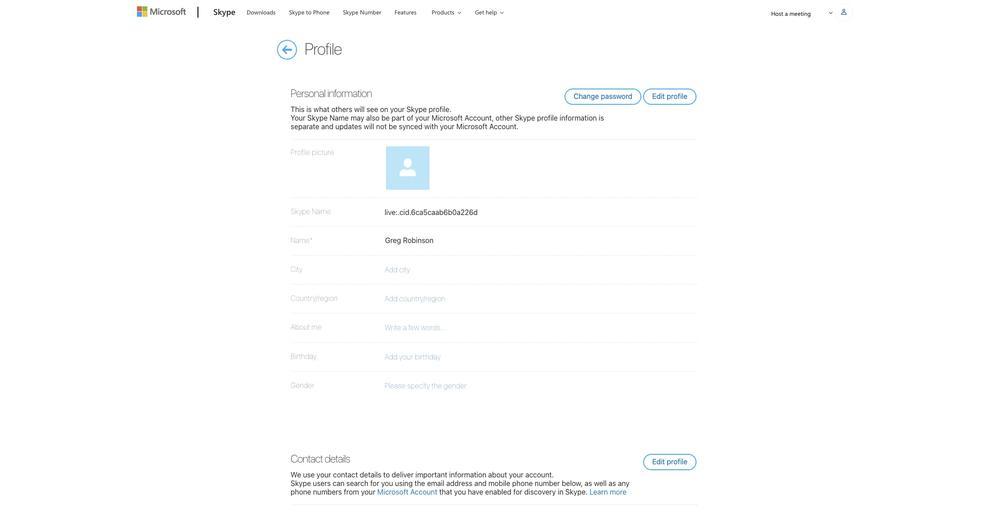 Task type: describe. For each thing, give the bounding box(es) containing it.
gender
[[291, 381, 315, 390]]

name inside this is what others will see on your skype profile. your skype name may also be part of your microsoft account, other skype profile information is separate and updates will not be synced with your microsoft account.
[[330, 114, 349, 122]]

what
[[314, 105, 329, 113]]

skype left downloads
[[213, 6, 235, 17]]

your up with
[[415, 114, 430, 122]]

name*
[[291, 236, 313, 244]]

birthday
[[291, 352, 317, 361]]

please specify the gender link
[[385, 382, 511, 391]]

password
[[601, 92, 632, 100]]

change password
[[574, 92, 632, 100]]

personal information
[[291, 87, 372, 99]]

0 vertical spatial information
[[327, 87, 372, 99]]

0 vertical spatial profile
[[667, 92, 688, 100]]

city
[[399, 266, 410, 274]]

information inside we use your contact details to deliver important information about your account. skype users can search for you using the email address and mobile phone number below, as well as any phone numbers from your
[[449, 471, 486, 479]]

email
[[427, 480, 444, 488]]

can
[[333, 480, 344, 488]]

add city link
[[385, 266, 511, 274]]

add your birthday link
[[385, 353, 511, 361]]

skype link
[[209, 0, 240, 25]]

get help button
[[467, 0, 511, 24]]

a for write
[[403, 324, 407, 332]]

skype number link
[[339, 0, 385, 22]]

may
[[351, 114, 364, 122]]

0 horizontal spatial phone
[[291, 488, 311, 497]]

your left birthday
[[399, 353, 413, 361]]

see
[[367, 105, 378, 113]]

downloads
[[247, 8, 276, 16]]

add for add country/region
[[385, 295, 398, 303]]

country/region
[[399, 295, 445, 303]]

contact
[[291, 453, 323, 465]]

well
[[594, 480, 607, 488]]

important
[[416, 471, 447, 479]]

number
[[535, 480, 560, 488]]

updates
[[335, 123, 362, 131]]

live:.cid.6ca5caab6b0a226d
[[385, 208, 478, 216]]

below,
[[562, 480, 583, 488]]

about
[[291, 323, 310, 331]]

details inside we use your contact details to deliver important information about your account. skype users can search for you using the email address and mobile phone number below, as well as any phone numbers from your
[[360, 471, 381, 479]]

the inside "link"
[[432, 382, 442, 390]]

others
[[331, 105, 352, 113]]

skype down what
[[307, 114, 328, 122]]

not
[[376, 123, 387, 131]]

host a meeting
[[771, 9, 811, 17]]

0 vertical spatial phone
[[512, 480, 533, 488]]

specify
[[407, 382, 430, 390]]

downloads link
[[243, 0, 280, 22]]

0 horizontal spatial details
[[325, 453, 350, 465]]

1 horizontal spatial is
[[599, 114, 604, 122]]

1 vertical spatial microsoft
[[456, 123, 488, 131]]

about me
[[291, 323, 322, 331]]

microsoft account link
[[377, 488, 437, 497]]

write a few words... link
[[385, 324, 511, 332]]

change
[[574, 92, 599, 100]]

your right with
[[440, 123, 455, 131]]

0 vertical spatial is
[[306, 105, 312, 113]]

this
[[291, 105, 305, 113]]

change password button
[[565, 89, 642, 105]]

features link
[[391, 0, 421, 22]]

microsoft account that you have enabled for discovery in skype. learn more
[[377, 488, 627, 497]]

add for add city
[[385, 266, 398, 274]]

synced
[[399, 123, 423, 131]]

help
[[486, 8, 497, 16]]

2 vertical spatial profile
[[667, 458, 688, 466]]

2 edit profile from the top
[[652, 458, 688, 466]]

features
[[395, 8, 417, 16]]

add your birthday
[[385, 353, 441, 361]]

few
[[408, 324, 420, 332]]

you inside we use your contact details to deliver important information about your account. skype users can search for you using the email address and mobile phone number below, as well as any phone numbers from your
[[381, 480, 393, 488]]

gender
[[444, 382, 467, 390]]

add city
[[385, 266, 410, 274]]

from
[[344, 488, 359, 497]]

learn more link
[[590, 488, 627, 497]]

phone
[[313, 8, 330, 16]]

please specify the gender
[[385, 382, 467, 390]]

account
[[410, 488, 437, 497]]

skype inside we use your contact details to deliver important information about your account. skype users can search for you using the email address and mobile phone number below, as well as any phone numbers from your
[[291, 480, 311, 488]]

1 edit from the top
[[652, 92, 665, 100]]

more
[[610, 488, 627, 497]]

1 vertical spatial for
[[513, 488, 522, 497]]

numbers
[[313, 488, 342, 497]]

your up "part"
[[390, 105, 405, 113]]

add country/region
[[385, 295, 445, 303]]

profile.
[[429, 105, 451, 113]]

personal
[[291, 87, 325, 99]]

write
[[385, 324, 401, 332]]

products
[[432, 8, 454, 16]]

discovery
[[524, 488, 556, 497]]

enabled
[[485, 488, 511, 497]]



Task type: vqa. For each thing, say whether or not it's contained in the screenshot.
We
yes



Task type: locate. For each thing, give the bounding box(es) containing it.
2 vertical spatial microsoft
[[377, 488, 408, 497]]

2 horizontal spatial information
[[560, 114, 597, 122]]

have
[[468, 488, 483, 497]]

skype left the phone
[[289, 8, 304, 16]]

me
[[312, 323, 322, 331]]

get help
[[475, 8, 497, 16]]

your
[[291, 114, 305, 122]]

picture
[[312, 148, 334, 156]]

profile left picture
[[291, 148, 310, 156]]

0 vertical spatial you
[[381, 480, 393, 488]]

details up contact
[[325, 453, 350, 465]]

0 vertical spatial for
[[370, 480, 379, 488]]

a inside 'link'
[[403, 324, 407, 332]]

as up learn more link
[[609, 480, 616, 488]]

this is what others will see on your skype profile. your skype name may also be part of your microsoft account, other skype profile information is separate and updates will not be synced with your microsoft account.
[[291, 105, 604, 131]]

number
[[360, 8, 381, 16]]

separate
[[291, 123, 319, 131]]

information up others
[[327, 87, 372, 99]]

microsoft down account,
[[456, 123, 488, 131]]

edit profile button
[[643, 89, 697, 105], [643, 454, 697, 471]]

1 vertical spatial profile
[[537, 114, 558, 122]]

name up name*
[[312, 207, 331, 215]]

1 horizontal spatial the
[[432, 382, 442, 390]]

phone
[[512, 480, 533, 488], [291, 488, 311, 497]]

edit profile
[[652, 92, 688, 100], [652, 458, 688, 466]]

1 add from the top
[[385, 266, 398, 274]]

other
[[496, 114, 513, 122]]

1 horizontal spatial you
[[454, 488, 466, 497]]

is right this
[[306, 105, 312, 113]]

0 vertical spatial and
[[321, 123, 333, 131]]

meeting
[[790, 9, 811, 17]]

in
[[558, 488, 564, 497]]

using
[[395, 480, 413, 488]]

with
[[424, 123, 438, 131]]

users
[[313, 480, 331, 488]]

host a meeting link
[[764, 2, 819, 25]]

1 horizontal spatial as
[[609, 480, 616, 488]]

the up 'account'
[[415, 480, 425, 488]]

to inside we use your contact details to deliver important information about your account. skype users can search for you using the email address and mobile phone number below, as well as any phone numbers from your
[[383, 471, 390, 479]]

1 vertical spatial edit
[[652, 458, 665, 466]]

0 horizontal spatial is
[[306, 105, 312, 113]]

1 vertical spatial edit profile button
[[643, 454, 697, 471]]

get
[[475, 8, 484, 16]]

we use your contact details to deliver important information about your account. skype users can search for you using the email address and mobile phone number below, as well as any phone numbers from your
[[291, 471, 630, 497]]

for right search
[[370, 480, 379, 488]]

1 vertical spatial edit profile
[[652, 458, 688, 466]]

will
[[354, 105, 365, 113], [364, 123, 374, 131]]

please
[[385, 382, 406, 390]]

you
[[381, 480, 393, 488], [454, 488, 466, 497]]

skype up name*
[[291, 207, 310, 215]]

2 add from the top
[[385, 295, 398, 303]]

1 horizontal spatial a
[[785, 9, 788, 17]]

2 edit profile button from the top
[[643, 454, 697, 471]]

0 vertical spatial profile
[[305, 39, 342, 58]]

0 horizontal spatial the
[[415, 480, 425, 488]]

that
[[439, 488, 452, 497]]

skype down we
[[291, 480, 311, 488]]

skype to phone
[[289, 8, 330, 16]]

deliver
[[392, 471, 414, 479]]

microsoft image
[[137, 6, 186, 17]]

phone down account.
[[512, 480, 533, 488]]

account,
[[465, 114, 494, 122]]

be
[[381, 114, 390, 122], [389, 123, 397, 131]]

to left the phone
[[306, 8, 312, 16]]

skype.
[[565, 488, 588, 497]]

contact details
[[291, 453, 350, 465]]

2 edit from the top
[[652, 458, 665, 466]]

1 horizontal spatial and
[[474, 480, 487, 488]]

edit
[[652, 92, 665, 100], [652, 458, 665, 466]]

0 vertical spatial will
[[354, 105, 365, 113]]

0 vertical spatial edit
[[652, 92, 665, 100]]

will up the may
[[354, 105, 365, 113]]

0 vertical spatial a
[[785, 9, 788, 17]]

0 vertical spatial the
[[432, 382, 442, 390]]

skype name
[[291, 207, 331, 215]]

1 vertical spatial details
[[360, 471, 381, 479]]

1 vertical spatial add
[[385, 295, 398, 303]]

0 vertical spatial edit profile button
[[643, 89, 697, 105]]

1 vertical spatial the
[[415, 480, 425, 488]]

details up search
[[360, 471, 381, 479]]

profile for profile picture
[[291, 148, 310, 156]]

add down write
[[385, 353, 398, 361]]

1 horizontal spatial for
[[513, 488, 522, 497]]

details
[[325, 453, 350, 465], [360, 471, 381, 479]]

1 vertical spatial is
[[599, 114, 604, 122]]

your right about
[[509, 471, 524, 479]]

account.
[[525, 471, 554, 479]]

any
[[618, 480, 630, 488]]

profile picture
[[291, 148, 334, 156]]

profile
[[667, 92, 688, 100], [537, 114, 558, 122], [667, 458, 688, 466]]

phone down we
[[291, 488, 311, 497]]

contact
[[333, 471, 358, 479]]

information down change at the right of page
[[560, 114, 597, 122]]

skype right other
[[515, 114, 535, 122]]

add country/region link
[[385, 295, 511, 303]]

on
[[380, 105, 388, 113]]

1 vertical spatial will
[[364, 123, 374, 131]]

skype number
[[343, 8, 381, 16]]

microsoft down using
[[377, 488, 408, 497]]

will down also
[[364, 123, 374, 131]]

1 vertical spatial name
[[312, 207, 331, 215]]

information inside this is what others will see on your skype profile. your skype name may also be part of your microsoft account, other skype profile information is separate and updates will not be synced with your microsoft account.
[[560, 114, 597, 122]]

use
[[303, 471, 315, 479]]

1 vertical spatial to
[[383, 471, 390, 479]]

and inside this is what others will see on your skype profile. your skype name may also be part of your microsoft account, other skype profile information is separate and updates will not be synced with your microsoft account.
[[321, 123, 333, 131]]

2 vertical spatial information
[[449, 471, 486, 479]]

0 horizontal spatial as
[[585, 480, 592, 488]]

profile for profile
[[305, 39, 342, 58]]

0 horizontal spatial a
[[403, 324, 407, 332]]

as left well
[[585, 480, 592, 488]]

address
[[446, 480, 472, 488]]

profile
[[305, 39, 342, 58], [291, 148, 310, 156]]

information up address
[[449, 471, 486, 479]]

is down change password button
[[599, 114, 604, 122]]

1 vertical spatial you
[[454, 488, 466, 497]]

a
[[785, 9, 788, 17], [403, 324, 407, 332]]

0 vertical spatial be
[[381, 114, 390, 122]]

0 vertical spatial add
[[385, 266, 398, 274]]

1 vertical spatial phone
[[291, 488, 311, 497]]

add inside "add city" link
[[385, 266, 398, 274]]

city
[[291, 265, 303, 273]]

0 horizontal spatial to
[[306, 8, 312, 16]]

add for add your birthday
[[385, 353, 398, 361]]

and up have
[[474, 480, 487, 488]]

1 as from the left
[[585, 480, 592, 488]]

for inside we use your contact details to deliver important information about your account. skype users can search for you using the email address and mobile phone number below, as well as any phone numbers from your
[[370, 480, 379, 488]]

of
[[407, 114, 413, 122]]

2 vertical spatial add
[[385, 353, 398, 361]]

your up users
[[317, 471, 331, 479]]

we
[[291, 471, 301, 479]]

as
[[585, 480, 592, 488], [609, 480, 616, 488]]

previous page image
[[277, 40, 613, 514]]

0 vertical spatial microsoft
[[432, 114, 463, 122]]

products button
[[424, 0, 468, 24]]

for right "enabled"
[[513, 488, 522, 497]]

profile down the phone
[[305, 39, 342, 58]]

1 vertical spatial be
[[389, 123, 397, 131]]

mobile
[[488, 480, 510, 488]]

1 horizontal spatial details
[[360, 471, 381, 479]]

you down address
[[454, 488, 466, 497]]

1 horizontal spatial phone
[[512, 480, 533, 488]]

a left few
[[403, 324, 407, 332]]

1 edit profile button from the top
[[643, 89, 697, 105]]

be down "part"
[[389, 123, 397, 131]]

0 horizontal spatial you
[[381, 480, 393, 488]]

0 horizontal spatial and
[[321, 123, 333, 131]]

skype to phone link
[[285, 0, 334, 22]]

words...
[[421, 324, 446, 332]]

and inside we use your contact details to deliver important information about your account. skype users can search for you using the email address and mobile phone number below, as well as any phone numbers from your
[[474, 480, 487, 488]]

country/region
[[291, 294, 338, 302]]

skype up of
[[407, 105, 427, 113]]

0 horizontal spatial information
[[327, 87, 372, 99]]

be down on
[[381, 114, 390, 122]]

learn
[[590, 488, 608, 497]]

to left deliver
[[383, 471, 390, 479]]

0 vertical spatial to
[[306, 8, 312, 16]]

1 vertical spatial profile
[[291, 148, 310, 156]]

1 vertical spatial and
[[474, 480, 487, 488]]

0 vertical spatial name
[[330, 114, 349, 122]]

skype left number
[[343, 8, 358, 16]]

1 horizontal spatial information
[[449, 471, 486, 479]]

profile inside this is what others will see on your skype profile. your skype name may also be part of your microsoft account, other skype profile information is separate and updates will not be synced with your microsoft account.
[[537, 114, 558, 122]]

the inside we use your contact details to deliver important information about your account. skype users can search for you using the email address and mobile phone number below, as well as any phone numbers from your
[[415, 480, 425, 488]]

add left city
[[385, 266, 398, 274]]

set as primary email image
[[531, 513, 542, 514]]

also
[[366, 114, 380, 122]]

name down others
[[330, 114, 349, 122]]

2 as from the left
[[609, 480, 616, 488]]

the right specify
[[432, 382, 442, 390]]

search
[[346, 480, 368, 488]]

1 edit profile from the top
[[652, 92, 688, 100]]

1 horizontal spatial to
[[383, 471, 390, 479]]

birthday
[[415, 353, 441, 361]]

you left using
[[381, 480, 393, 488]]

1 vertical spatial information
[[560, 114, 597, 122]]

for
[[370, 480, 379, 488], [513, 488, 522, 497]]

Name* text field
[[379, 234, 517, 245]]

write a few words...
[[385, 324, 446, 332]]

is
[[306, 105, 312, 113], [599, 114, 604, 122]]

your down search
[[361, 488, 375, 497]]

3 add from the top
[[385, 353, 398, 361]]

host
[[771, 9, 783, 17]]

add up write
[[385, 295, 398, 303]]

part
[[392, 114, 405, 122]]

1 vertical spatial a
[[403, 324, 407, 332]]

account.
[[489, 123, 519, 131]]

0 horizontal spatial for
[[370, 480, 379, 488]]

about
[[488, 471, 507, 479]]

and down what
[[321, 123, 333, 131]]

to
[[306, 8, 312, 16], [383, 471, 390, 479]]

0 vertical spatial details
[[325, 453, 350, 465]]

a right "host"
[[785, 9, 788, 17]]

microsoft down profile.
[[432, 114, 463, 122]]

0 vertical spatial edit profile
[[652, 92, 688, 100]]

a for host
[[785, 9, 788, 17]]



